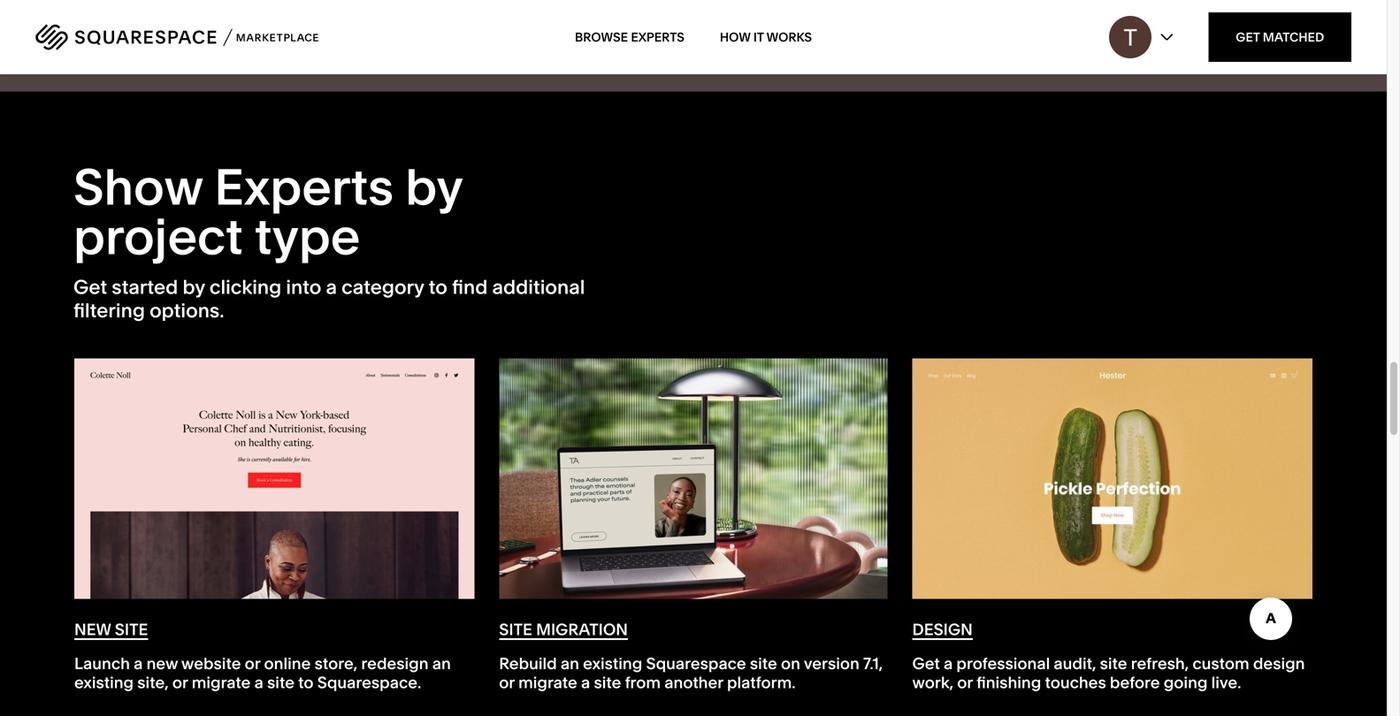 Task type: locate. For each thing, give the bounding box(es) containing it.
site,
[[137, 674, 169, 693]]

browse experts
[[575, 30, 685, 45]]

get
[[1236, 30, 1260, 45], [73, 275, 107, 299], [913, 654, 940, 674]]

to
[[429, 275, 448, 299], [298, 674, 314, 693]]

migrate right new
[[192, 674, 251, 693]]

version
[[804, 654, 860, 674]]

project
[[73, 206, 243, 267]]

get a professional audit, site refresh, custom design work, or finishing touches before going live.
[[913, 654, 1305, 693]]

list containing new site
[[73, 358, 1326, 717]]

how
[[720, 30, 751, 45]]

7.1,
[[864, 654, 883, 674]]

new site
[[74, 620, 148, 640]]

0 horizontal spatial experts
[[214, 157, 394, 218]]

site right new
[[115, 620, 148, 640]]

existing down migration on the bottom of page
[[583, 654, 643, 674]]

an right redesign
[[432, 654, 451, 674]]

a down migration on the bottom of page
[[581, 674, 590, 693]]

2 horizontal spatial get
[[1236, 30, 1260, 45]]

existing left site,
[[74, 674, 134, 693]]

list item
[[73, 358, 487, 717], [487, 358, 900, 717], [900, 358, 1314, 717]]

list item containing design
[[900, 358, 1314, 717]]

design
[[913, 620, 973, 640]]

list
[[73, 358, 1326, 717]]

a right 'into'
[[326, 275, 337, 299]]

or down site migration
[[499, 674, 515, 693]]

get down design
[[913, 654, 940, 674]]

site
[[115, 620, 148, 640], [499, 620, 533, 640]]

site right audit,
[[1100, 654, 1128, 674]]

migrate inside "rebuild an existing squarespace site on version 7.1, or migrate a site from another platform."
[[519, 674, 578, 693]]

get inside the show experts by project type get started by clicking into a category to find additional filtering options.
[[73, 275, 107, 299]]

clicking
[[210, 275, 282, 299]]

migrate down site migration
[[519, 674, 578, 693]]

1 horizontal spatial experts
[[631, 30, 685, 45]]

0 horizontal spatial existing
[[74, 674, 134, 693]]

0 horizontal spatial by
[[183, 275, 205, 299]]

experts for browse
[[631, 30, 685, 45]]

site up rebuild
[[499, 620, 533, 640]]

to inside launch a new website or online store, redesign an existing site, or migrate a site to squarespace.
[[298, 674, 314, 693]]

experts for show
[[214, 157, 394, 218]]

a left new
[[134, 654, 143, 674]]

experts inside the show experts by project type get started by clicking into a category to find additional filtering options.
[[214, 157, 394, 218]]

new
[[146, 654, 178, 674]]

1 horizontal spatial site
[[499, 620, 533, 640]]

1 vertical spatial experts
[[214, 157, 394, 218]]

by
[[405, 157, 462, 218], [183, 275, 205, 299]]

category
[[342, 275, 424, 299]]

existing inside "rebuild an existing squarespace site on version 7.1, or migrate a site from another platform."
[[583, 654, 643, 674]]

website
[[181, 654, 241, 674]]

1 horizontal spatial existing
[[583, 654, 643, 674]]

site left on
[[750, 654, 778, 674]]

a down design
[[944, 654, 953, 674]]

an down site migration
[[561, 654, 580, 674]]

a
[[326, 275, 337, 299], [134, 654, 143, 674], [944, 654, 953, 674], [254, 674, 264, 693], [581, 674, 590, 693]]

2 an from the left
[[561, 654, 580, 674]]

0 vertical spatial to
[[429, 275, 448, 299]]

launch a new website or online store, redesign an existing site, or migrate a site to squarespace.
[[74, 654, 451, 693]]

site left the from on the left bottom
[[594, 674, 621, 693]]

2 migrate from the left
[[519, 674, 578, 693]]

0 vertical spatial get
[[1236, 30, 1260, 45]]

get left matched
[[1236, 30, 1260, 45]]

before
[[1110, 674, 1160, 693]]

0 vertical spatial experts
[[631, 30, 685, 45]]

3 list item from the left
[[900, 358, 1314, 717]]

find
[[452, 275, 488, 299]]

finishing
[[977, 674, 1042, 693]]

migration
[[536, 620, 628, 640]]

matched
[[1263, 30, 1325, 45]]

or
[[245, 654, 260, 674], [172, 674, 188, 693], [499, 674, 515, 693], [958, 674, 973, 693]]

to left store,
[[298, 674, 314, 693]]

existing inside launch a new website or online store, redesign an existing site, or migrate a site to squarespace.
[[74, 674, 134, 693]]

1 horizontal spatial an
[[561, 654, 580, 674]]

type
[[255, 206, 360, 267]]

audit,
[[1054, 654, 1097, 674]]

existing
[[583, 654, 643, 674], [74, 674, 134, 693]]

get left 'started'
[[73, 275, 107, 299]]

get inside get a professional audit, site refresh, custom design work, or finishing touches before going live.
[[913, 654, 940, 674]]

1 list item from the left
[[73, 358, 487, 717]]

1 site from the left
[[115, 620, 148, 640]]

0 horizontal spatial site
[[115, 620, 148, 640]]

0 horizontal spatial to
[[298, 674, 314, 693]]

2 list item from the left
[[487, 358, 900, 717]]

migrate
[[192, 674, 251, 693], [519, 674, 578, 693]]

how it works
[[720, 30, 812, 45]]

options.
[[150, 299, 224, 323]]

1 horizontal spatial by
[[405, 157, 462, 218]]

browse experts link
[[575, 12, 685, 62]]

a left online
[[254, 674, 264, 693]]

design link
[[913, 359, 1313, 641]]

show experts by project type get started by clicking into a category to find additional filtering options.
[[73, 157, 585, 323]]

1 horizontal spatial get
[[913, 654, 940, 674]]

work,
[[913, 674, 954, 693]]

site inside 'link'
[[115, 620, 148, 640]]

1 vertical spatial get
[[73, 275, 107, 299]]

how it works link
[[720, 12, 812, 62]]

an
[[432, 654, 451, 674], [561, 654, 580, 674]]

site
[[750, 654, 778, 674], [1100, 654, 1128, 674], [267, 674, 295, 693], [594, 674, 621, 693]]

1 vertical spatial by
[[183, 275, 205, 299]]

another
[[665, 674, 724, 693]]

1 horizontal spatial migrate
[[519, 674, 578, 693]]

an inside launch a new website or online store, redesign an existing site, or migrate a site to squarespace.
[[432, 654, 451, 674]]

to left find
[[429, 275, 448, 299]]

experts
[[631, 30, 685, 45], [214, 157, 394, 218]]

2 site from the left
[[499, 620, 533, 640]]

or right the work,
[[958, 674, 973, 693]]

or left online
[[245, 654, 260, 674]]

custom
[[1193, 654, 1250, 674]]

on
[[781, 654, 801, 674]]

0 horizontal spatial get
[[73, 275, 107, 299]]

1 horizontal spatial to
[[429, 275, 448, 299]]

1 vertical spatial to
[[298, 674, 314, 693]]

launch
[[74, 654, 130, 674]]

0 horizontal spatial migrate
[[192, 674, 251, 693]]

1 an from the left
[[432, 654, 451, 674]]

get matched
[[1236, 30, 1325, 45]]

squarespace marketplace image
[[35, 24, 319, 50]]

2 vertical spatial get
[[913, 654, 940, 674]]

1 migrate from the left
[[192, 674, 251, 693]]

0 horizontal spatial an
[[432, 654, 451, 674]]

new
[[74, 620, 111, 640]]

site left store,
[[267, 674, 295, 693]]



Task type: vqa. For each thing, say whether or not it's contained in the screenshot.
refresh,
yes



Task type: describe. For each thing, give the bounding box(es) containing it.
or inside get a professional audit, site refresh, custom design work, or finishing touches before going live.
[[958, 674, 973, 693]]

show
[[73, 157, 203, 218]]

platform.
[[727, 674, 796, 693]]

touches
[[1045, 674, 1107, 693]]

migrate inside launch a new website or online store, redesign an existing site, or migrate a site to squarespace.
[[192, 674, 251, 693]]

or right site,
[[172, 674, 188, 693]]

rebuild an existing squarespace site on version 7.1, or migrate a site from another platform.
[[499, 654, 883, 693]]

site migration link
[[499, 359, 888, 641]]

get for get a professional audit, site refresh, custom design work, or finishing touches before going live.
[[913, 654, 940, 674]]

get for get matched
[[1236, 30, 1260, 45]]

into
[[286, 275, 322, 299]]

design
[[1254, 654, 1305, 674]]

filtering
[[73, 299, 145, 323]]

started
[[112, 275, 178, 299]]

to inside the show experts by project type get started by clicking into a category to find additional filtering options.
[[429, 275, 448, 299]]

list item containing site migration
[[487, 358, 900, 717]]

live.
[[1212, 674, 1242, 693]]

rebuild
[[499, 654, 557, 674]]

squarespace.
[[317, 674, 421, 693]]

from
[[625, 674, 661, 693]]

site inside launch a new website or online store, redesign an existing site, or migrate a site to squarespace.
[[267, 674, 295, 693]]

site inside get a professional audit, site refresh, custom design work, or finishing touches before going live.
[[1100, 654, 1128, 674]]

browse
[[575, 30, 628, 45]]

going
[[1164, 674, 1208, 693]]

refresh,
[[1131, 654, 1189, 674]]

it
[[754, 30, 764, 45]]

a inside "rebuild an existing squarespace site on version 7.1, or migrate a site from another platform."
[[581, 674, 590, 693]]

list item containing new site
[[73, 358, 487, 717]]

new site link
[[74, 359, 475, 641]]

0 vertical spatial by
[[405, 157, 462, 218]]

additional
[[492, 275, 585, 299]]

online
[[264, 654, 311, 674]]

professional
[[957, 654, 1050, 674]]

show experts by project type heading
[[73, 157, 594, 267]]

an inside "rebuild an existing squarespace site on version 7.1, or migrate a site from another platform."
[[561, 654, 580, 674]]

works
[[767, 30, 812, 45]]

site migration
[[499, 620, 628, 640]]

squarespace
[[646, 654, 747, 674]]

redesign
[[361, 654, 429, 674]]

a inside get a professional audit, site refresh, custom design work, or finishing touches before going live.
[[944, 654, 953, 674]]

store,
[[315, 654, 358, 674]]

a inside the show experts by project type get started by clicking into a category to find additional filtering options.
[[326, 275, 337, 299]]

get matched link
[[1209, 12, 1352, 62]]

or inside "rebuild an existing squarespace site on version 7.1, or migrate a site from another platform."
[[499, 674, 515, 693]]



